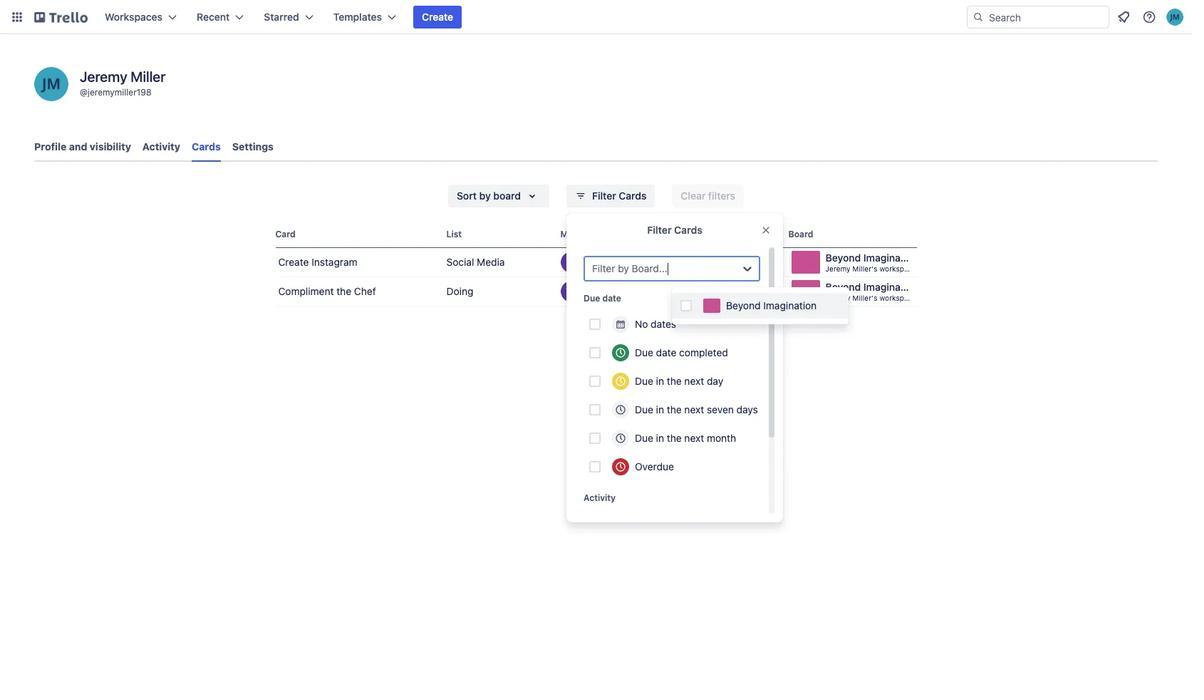 Task type: describe. For each thing, give the bounding box(es) containing it.
2 beyond imagination jeremy miller's workspace from the top
[[826, 281, 919, 302]]

overdue
[[635, 461, 674, 473]]

back to home image
[[34, 6, 88, 29]]

clear filters button
[[673, 185, 744, 207]]

compliment the chef link
[[276, 277, 441, 306]]

create button
[[414, 6, 462, 29]]

1 vertical spatial filter
[[648, 224, 672, 236]]

settings
[[232, 140, 274, 153]]

2 workspace from the top
[[880, 294, 917, 302]]

0 vertical spatial jeremy miller (jeremymiller198) image
[[34, 67, 68, 101]]

days
[[737, 404, 758, 416]]

list
[[447, 229, 462, 240]]

jeremy inside jeremy miller @ jeremymiller198
[[80, 68, 127, 85]]

due down no
[[635, 347, 654, 359]]

2 horizontal spatial cards
[[675, 224, 703, 236]]

and
[[69, 140, 87, 153]]

jeremy miller @ jeremymiller198
[[80, 68, 166, 98]]

starred
[[264, 11, 299, 23]]

chef
[[354, 285, 376, 297]]

board
[[494, 190, 521, 202]]

due up overdue
[[635, 432, 654, 444]]

due down clear at top
[[682, 229, 699, 240]]

jeremymiller198
[[88, 87, 152, 98]]

next for seven
[[685, 404, 705, 416]]

0 vertical spatial date
[[701, 229, 720, 240]]

1 horizontal spatial date
[[656, 347, 677, 359]]

seven
[[707, 404, 734, 416]]

workspaces
[[105, 11, 163, 23]]

next for month
[[685, 432, 705, 444]]

by for filter
[[618, 262, 629, 274]]

2 vertical spatial beyond
[[727, 299, 761, 312]]

1 horizontal spatial jeremy miller (jeremymiller198) image
[[1167, 9, 1184, 26]]

sort by board button
[[448, 185, 550, 207]]

profile and visibility link
[[34, 134, 131, 160]]

instagram
[[312, 256, 358, 268]]

board...
[[632, 262, 668, 274]]

2 vertical spatial filter
[[592, 262, 616, 274]]

1 workspace from the top
[[880, 265, 917, 273]]

clear
[[681, 190, 706, 202]]

board
[[789, 229, 814, 240]]

templates
[[333, 11, 382, 23]]

settings link
[[232, 134, 274, 160]]

create instagram link
[[276, 248, 441, 277]]

social media
[[447, 256, 505, 268]]

in for due in the next seven days
[[656, 404, 665, 416]]

completed
[[680, 347, 728, 359]]

create for create instagram
[[278, 256, 309, 268]]

1 miller's from the top
[[853, 265, 878, 273]]

search image
[[973, 11, 985, 23]]

0 vertical spatial beyond
[[826, 252, 861, 264]]

1 vertical spatial imagination
[[864, 281, 919, 293]]

0 notifications image
[[1116, 9, 1133, 26]]

1 vertical spatial jeremy
[[826, 265, 851, 273]]

1 vertical spatial beyond
[[826, 281, 861, 293]]

Search field
[[985, 6, 1109, 28]]

0 horizontal spatial activity
[[143, 140, 180, 153]]

the for due in the next month
[[667, 432, 682, 444]]

cards link
[[192, 134, 221, 162]]

clear filters
[[681, 190, 736, 202]]

2 vertical spatial jeremy
[[826, 294, 851, 302]]

filter cards button
[[567, 185, 656, 207]]

due down due date completed
[[635, 375, 654, 387]]

the for due in the next seven days
[[667, 404, 682, 416]]

profile and visibility
[[34, 140, 131, 153]]

social
[[447, 256, 474, 268]]

day
[[707, 375, 724, 387]]

beyond imagination
[[727, 299, 817, 312]]

filter inside filter cards button
[[592, 190, 617, 202]]

dates
[[651, 318, 677, 330]]

switch to… image
[[10, 10, 24, 24]]

create instagram
[[278, 256, 358, 268]]

filter by board...
[[592, 262, 668, 274]]

filters
[[709, 190, 736, 202]]

sort by board
[[457, 190, 521, 202]]

filter cards inside button
[[592, 190, 647, 202]]

1 horizontal spatial due date
[[682, 229, 720, 240]]

0 vertical spatial imagination
[[864, 252, 919, 264]]

due in the next day
[[635, 375, 724, 387]]

dec
[[720, 286, 736, 297]]



Task type: locate. For each thing, give the bounding box(es) containing it.
the down due date completed
[[667, 375, 682, 387]]

by for sort
[[480, 190, 491, 202]]

dec 31
[[720, 286, 747, 297]]

2 terry turtle (terryturtle) image from the top
[[561, 281, 582, 302]]

date down 'clear filters' button
[[701, 229, 720, 240]]

ruby anderson (rubyanderson7) image
[[598, 281, 619, 302]]

2 miller's from the top
[[853, 294, 878, 302]]

1 vertical spatial cards
[[619, 190, 647, 202]]

0 horizontal spatial filter cards
[[592, 190, 647, 202]]

the for due in the next day
[[667, 375, 682, 387]]

1 vertical spatial terry turtle (terryturtle) image
[[561, 281, 582, 302]]

jeremy miller (jeremymiller198) image down members
[[579, 252, 601, 273]]

jeremy miller (jeremymiller198) image left @ on the top
[[34, 67, 68, 101]]

create for create
[[422, 11, 454, 23]]

0 horizontal spatial cards
[[192, 140, 221, 153]]

due date down 'clear filters' button
[[682, 229, 720, 240]]

1 vertical spatial workspace
[[880, 294, 917, 302]]

1 vertical spatial in
[[656, 404, 665, 416]]

the down due in the next day
[[667, 404, 682, 416]]

no dates
[[635, 318, 677, 330]]

jeremy miller (jeremymiller198) image right open information menu image
[[1167, 9, 1184, 26]]

1 beyond imagination jeremy miller's workspace from the top
[[826, 252, 919, 273]]

sort
[[457, 190, 477, 202]]

1 horizontal spatial cards
[[619, 190, 647, 202]]

0 vertical spatial beyond imagination jeremy miller's workspace
[[826, 252, 919, 273]]

terry turtle (terryturtle) image left ruby anderson (rubyanderson7) icon
[[561, 281, 582, 302]]

due date
[[682, 229, 720, 240], [584, 293, 622, 304]]

filter cards down clear at top
[[648, 224, 703, 236]]

1 vertical spatial next
[[685, 404, 705, 416]]

jeremy miller (jeremymiller198) image down filter by board... at the top of the page
[[579, 281, 601, 302]]

due
[[682, 229, 699, 240], [584, 293, 601, 304], [635, 347, 654, 359], [635, 375, 654, 387], [635, 404, 654, 416], [635, 432, 654, 444]]

close popover image
[[761, 225, 772, 236]]

month
[[707, 432, 737, 444]]

recent button
[[188, 6, 253, 29]]

1 vertical spatial due date
[[584, 293, 622, 304]]

by left 'board...' in the right of the page
[[618, 262, 629, 274]]

3 next from the top
[[685, 432, 705, 444]]

cards inside button
[[619, 190, 647, 202]]

in for due in the next day
[[656, 375, 665, 387]]

filter up ruby anderson (rubyanderson7) icon
[[592, 262, 616, 274]]

cards right activity link on the left
[[192, 140, 221, 153]]

next for day
[[685, 375, 705, 387]]

visibility
[[90, 140, 131, 153]]

filter up members
[[592, 190, 617, 202]]

imagination
[[864, 252, 919, 264], [864, 281, 919, 293], [764, 299, 817, 312]]

cards down clear at top
[[675, 224, 703, 236]]

filter
[[592, 190, 617, 202], [648, 224, 672, 236], [592, 262, 616, 274]]

due in the next month
[[635, 432, 737, 444]]

1 vertical spatial filter cards
[[648, 224, 703, 236]]

2 vertical spatial in
[[656, 432, 665, 444]]

create inside 'link'
[[278, 256, 309, 268]]

members
[[561, 229, 600, 240]]

miller's
[[853, 265, 878, 273], [853, 294, 878, 302]]

0 vertical spatial cards
[[192, 140, 221, 153]]

create
[[422, 11, 454, 23], [278, 256, 309, 268]]

1 horizontal spatial by
[[618, 262, 629, 274]]

1 horizontal spatial jeremy miller (jeremymiller198) image
[[579, 252, 601, 273]]

2 vertical spatial next
[[685, 432, 705, 444]]

0 vertical spatial next
[[685, 375, 705, 387]]

0 vertical spatial due date
[[682, 229, 720, 240]]

0 horizontal spatial by
[[480, 190, 491, 202]]

miller
[[131, 68, 166, 85]]

in
[[656, 375, 665, 387], [656, 404, 665, 416], [656, 432, 665, 444]]

in for due in the next month
[[656, 432, 665, 444]]

terry turtle (terryturtle) image for social media
[[561, 252, 582, 273]]

date
[[701, 229, 720, 240], [603, 293, 622, 304], [656, 347, 677, 359]]

0 vertical spatial jeremy
[[80, 68, 127, 85]]

terry turtle (terryturtle) image
[[561, 252, 582, 273], [561, 281, 582, 302]]

terry turtle (terryturtle) image down members
[[561, 252, 582, 273]]

0 vertical spatial terry turtle (terryturtle) image
[[561, 252, 582, 273]]

by
[[480, 190, 491, 202], [618, 262, 629, 274]]

due down due in the next day
[[635, 404, 654, 416]]

filter cards
[[592, 190, 647, 202], [648, 224, 703, 236]]

0 vertical spatial in
[[656, 375, 665, 387]]

primary element
[[0, 0, 1193, 34]]

card
[[276, 229, 296, 240]]

the
[[337, 285, 352, 297], [667, 375, 682, 387], [667, 404, 682, 416], [667, 432, 682, 444]]

0 vertical spatial activity
[[143, 140, 180, 153]]

in down due in the next day
[[656, 404, 665, 416]]

by inside dropdown button
[[480, 190, 491, 202]]

31
[[738, 286, 747, 297]]

date down filter by board... at the top of the page
[[603, 293, 622, 304]]

0 vertical spatial create
[[422, 11, 454, 23]]

due down filter by board... at the top of the page
[[584, 293, 601, 304]]

due in the next seven days
[[635, 404, 758, 416]]

1 vertical spatial by
[[618, 262, 629, 274]]

2 vertical spatial cards
[[675, 224, 703, 236]]

filter cards up members
[[592, 190, 647, 202]]

1 next from the top
[[685, 375, 705, 387]]

1 terry turtle (terryturtle) image from the top
[[561, 252, 582, 273]]

1 vertical spatial jeremy miller (jeremymiller198) image
[[579, 281, 601, 302]]

1 horizontal spatial activity
[[584, 493, 616, 503]]

beyond
[[826, 252, 861, 264], [826, 281, 861, 293], [727, 299, 761, 312]]

1 vertical spatial jeremy miller (jeremymiller198) image
[[579, 252, 601, 273]]

next left month
[[685, 432, 705, 444]]

next left day
[[685, 375, 705, 387]]

compliment the chef
[[278, 285, 376, 297]]

due date completed
[[635, 347, 728, 359]]

activity link
[[143, 134, 180, 160]]

0 horizontal spatial due date
[[584, 293, 622, 304]]

1 vertical spatial beyond imagination jeremy miller's workspace
[[826, 281, 919, 302]]

workspace
[[880, 265, 917, 273], [880, 294, 917, 302]]

jeremy miller (jeremymiller198) image
[[1167, 9, 1184, 26], [579, 281, 601, 302]]

0 vertical spatial workspace
[[880, 265, 917, 273]]

next
[[685, 375, 705, 387], [685, 404, 705, 416], [685, 432, 705, 444]]

open information menu image
[[1143, 10, 1157, 24]]

compliment
[[278, 285, 334, 297]]

starred button
[[255, 6, 322, 29]]

0 horizontal spatial jeremy miller (jeremymiller198) image
[[34, 67, 68, 101]]

the up overdue
[[667, 432, 682, 444]]

1 horizontal spatial create
[[422, 11, 454, 23]]

cards left clear at top
[[619, 190, 647, 202]]

templates button
[[325, 6, 405, 29]]

@
[[80, 87, 88, 98]]

in up overdue
[[656, 432, 665, 444]]

1 vertical spatial miller's
[[853, 294, 878, 302]]

activity
[[143, 140, 180, 153], [584, 493, 616, 503]]

0 vertical spatial filter cards
[[592, 190, 647, 202]]

terry turtle (terryturtle) image for doing
[[561, 281, 582, 302]]

in down due date completed
[[656, 375, 665, 387]]

3 in from the top
[[656, 432, 665, 444]]

beyond imagination jeremy miller's workspace
[[826, 252, 919, 273], [826, 281, 919, 302]]

0 vertical spatial by
[[480, 190, 491, 202]]

0 vertical spatial filter
[[592, 190, 617, 202]]

2 vertical spatial date
[[656, 347, 677, 359]]

filter up 'board...' in the right of the page
[[648, 224, 672, 236]]

1 vertical spatial create
[[278, 256, 309, 268]]

by right sort at the top left
[[480, 190, 491, 202]]

1 vertical spatial activity
[[584, 493, 616, 503]]

0 vertical spatial miller's
[[853, 265, 878, 273]]

jeremy miller (jeremymiller198) image
[[34, 67, 68, 101], [579, 252, 601, 273]]

create inside button
[[422, 11, 454, 23]]

the left the chef
[[337, 285, 352, 297]]

2 vertical spatial imagination
[[764, 299, 817, 312]]

date down dates
[[656, 347, 677, 359]]

cards
[[192, 140, 221, 153], [619, 190, 647, 202], [675, 224, 703, 236]]

2 horizontal spatial date
[[701, 229, 720, 240]]

1 in from the top
[[656, 375, 665, 387]]

media
[[477, 256, 505, 268]]

workspaces button
[[96, 6, 185, 29]]

1 horizontal spatial filter cards
[[648, 224, 703, 236]]

0 vertical spatial jeremy miller (jeremymiller198) image
[[1167, 9, 1184, 26]]

0 horizontal spatial date
[[603, 293, 622, 304]]

2 in from the top
[[656, 404, 665, 416]]

next left seven
[[685, 404, 705, 416]]

2 next from the top
[[685, 404, 705, 416]]

1 vertical spatial date
[[603, 293, 622, 304]]

no
[[635, 318, 648, 330]]

due date down filter by board... at the top of the page
[[584, 293, 622, 304]]

profile
[[34, 140, 66, 153]]

jeremy
[[80, 68, 127, 85], [826, 265, 851, 273], [826, 294, 851, 302]]

doing
[[447, 285, 474, 297]]

0 horizontal spatial create
[[278, 256, 309, 268]]

recent
[[197, 11, 230, 23]]

0 horizontal spatial jeremy miller (jeremymiller198) image
[[579, 281, 601, 302]]



Task type: vqa. For each thing, say whether or not it's contained in the screenshot.
2nd miller's from the top
yes



